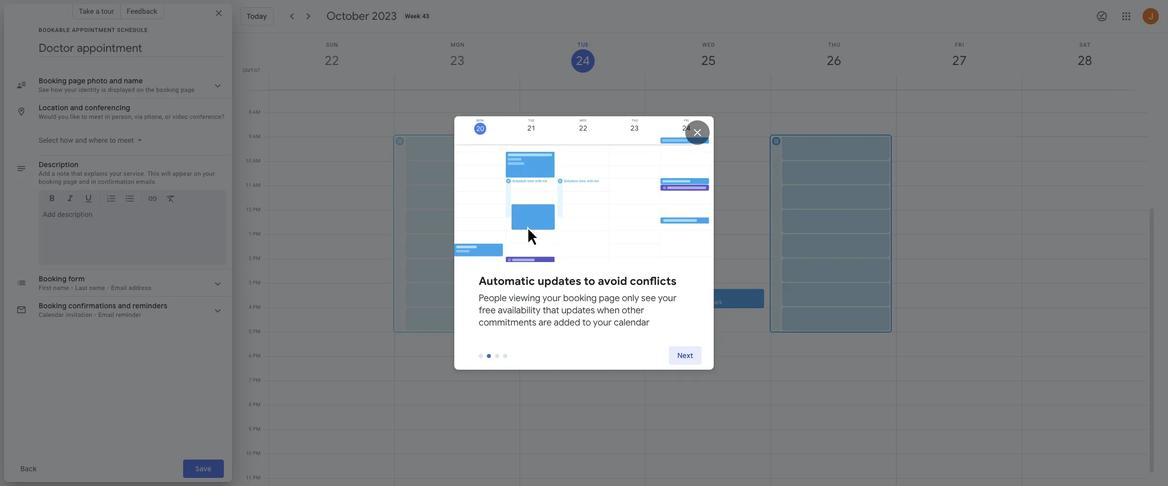 Task type: describe. For each thing, give the bounding box(es) containing it.
1 vertical spatial updates
[[561, 305, 595, 317]]

grid containing weekly meeting
[[236, 33, 1156, 487]]

feedback button
[[121, 3, 164, 19]]

emails.
[[136, 179, 157, 186]]

explains
[[84, 170, 108, 178]]

5 column header from the left
[[771, 33, 897, 90]]

meeting
[[671, 292, 693, 299]]

gmt-
[[243, 68, 254, 73]]

11 pm
[[246, 476, 261, 481]]

6 column header from the left
[[896, 33, 1022, 90]]

2 onboarding progress slider from the left
[[487, 354, 491, 358]]

07
[[254, 68, 260, 73]]

weekly meeting 3:15pm , country club park
[[649, 292, 723, 306]]

pm for 7 pm
[[253, 378, 261, 384]]

am for 8 am
[[253, 109, 261, 115]]

bookable appointment schedule
[[39, 27, 148, 34]]

description add a note that explains your service. this will appear on your booking page and in confirmation emails.
[[39, 160, 215, 186]]

7 for 7 pm
[[249, 378, 252, 384]]

7 am
[[249, 85, 261, 91]]

conflicts
[[630, 275, 677, 289]]

pm for 11 pm
[[253, 476, 261, 481]]

viewing
[[509, 293, 540, 305]]

7 pm
[[249, 378, 261, 384]]

in inside description add a note that explains your service. this will appear on your booking page and in confirmation emails.
[[91, 179, 96, 186]]

today
[[247, 12, 267, 21]]

am for 10 am
[[253, 158, 261, 164]]

or
[[165, 113, 171, 121]]

confirmation
[[98, 179, 134, 186]]

weekly
[[649, 292, 669, 299]]

4
[[249, 305, 252, 310]]

pm for 4 pm
[[253, 305, 261, 310]]

that inside description add a note that explains your service. this will appear on your booking page and in confirmation emails.
[[71, 170, 82, 178]]

3 column header from the left
[[520, 33, 646, 90]]

booking inside automatic updates to avoid conflicts people viewing your booking page only see your free availability that updates when other commitments are added to your calendar
[[563, 293, 597, 305]]

11 for 11 pm
[[246, 476, 252, 481]]

conferencing
[[85, 103, 130, 112]]

pm for 6 pm
[[253, 354, 261, 359]]

video
[[173, 113, 188, 121]]

insert link image
[[148, 194, 158, 206]]

and inside description add a note that explains your service. this will appear on your booking page and in confirmation emails.
[[79, 179, 89, 186]]

bookable
[[39, 27, 70, 34]]

calendar
[[614, 317, 650, 329]]

5
[[249, 329, 252, 335]]

2 column header from the left
[[394, 33, 520, 90]]

1 onboarding progress slider from the left
[[479, 354, 483, 358]]

automatic
[[479, 275, 535, 289]]

free
[[479, 305, 496, 317]]

would
[[39, 113, 57, 121]]

,
[[670, 299, 671, 306]]

tour
[[101, 7, 114, 15]]

when
[[597, 305, 620, 317]]

4 onboarding progress slider from the left
[[503, 354, 507, 358]]

today button
[[240, 7, 274, 25]]

9 am
[[249, 134, 261, 139]]

availability
[[498, 305, 541, 317]]

2 pm
[[249, 256, 261, 262]]

note
[[57, 170, 69, 178]]

9 for 9 am
[[249, 134, 251, 139]]

october
[[326, 9, 369, 23]]

a inside description add a note that explains your service. this will appear on your booking page and in confirmation emails.
[[52, 170, 55, 178]]

next
[[677, 352, 693, 361]]

2023
[[372, 9, 397, 23]]

12 pm
[[246, 207, 261, 213]]

Add title text field
[[39, 41, 224, 56]]

12
[[246, 207, 252, 213]]

formatting options toolbar
[[39, 190, 226, 212]]

10 for 10 pm
[[246, 451, 252, 457]]

11 am
[[246, 183, 261, 188]]

that inside automatic updates to avoid conflicts people viewing your booking page only see your free availability that updates when other commitments are added to your calendar
[[543, 305, 559, 317]]

10 for 10 am
[[246, 158, 251, 164]]

pm for 10 pm
[[253, 451, 261, 457]]

service.
[[124, 170, 146, 178]]

3 pm
[[249, 280, 261, 286]]

take a tour button
[[72, 3, 121, 19]]

pm for 3 pm
[[253, 280, 261, 286]]

8 pm
[[249, 402, 261, 408]]



Task type: vqa. For each thing, say whether or not it's contained in the screenshot.
booking inside Description Add a note that explains your service. This will appear on your booking page and in confirmation emails.
yes



Task type: locate. For each thing, give the bounding box(es) containing it.
pm down 6 pm
[[253, 378, 261, 384]]

country
[[673, 299, 695, 306]]

Description text field
[[43, 211, 222, 262]]

5 pm from the top
[[253, 305, 261, 310]]

am for 7 am
[[253, 85, 261, 91]]

1 vertical spatial that
[[543, 305, 559, 317]]

6 pm
[[249, 354, 261, 359]]

4 pm from the top
[[253, 280, 261, 286]]

3 onboarding progress slider from the left
[[495, 354, 499, 358]]

3
[[249, 280, 252, 286]]

8 up 9 am
[[249, 109, 251, 115]]

7 down 6
[[249, 378, 252, 384]]

8 for 8 pm
[[249, 402, 252, 408]]

added
[[554, 317, 580, 329]]

8 for 8 am
[[249, 109, 251, 115]]

description
[[39, 160, 78, 169]]

to left avoid
[[584, 275, 595, 289]]

to right added
[[582, 317, 591, 329]]

2 am from the top
[[253, 109, 261, 115]]

0 vertical spatial booking
[[39, 179, 61, 186]]

0 vertical spatial and
[[70, 103, 83, 112]]

1 horizontal spatial booking
[[563, 293, 597, 305]]

updates
[[538, 275, 581, 289], [561, 305, 595, 317]]

a left tour
[[96, 7, 99, 15]]

pm right 5
[[253, 329, 261, 335]]

1 10 from the top
[[246, 158, 251, 164]]

schedule
[[117, 27, 148, 34]]

location
[[39, 103, 68, 112]]

that up are
[[543, 305, 559, 317]]

9 pm
[[249, 427, 261, 432]]

2 8 from the top
[[249, 402, 252, 408]]

that
[[71, 170, 82, 178], [543, 305, 559, 317]]

phone,
[[144, 113, 163, 121]]

7 column header from the left
[[1022, 33, 1148, 90]]

pm for 8 pm
[[253, 402, 261, 408]]

am
[[253, 85, 261, 91], [253, 109, 261, 115], [253, 134, 261, 139], [253, 158, 261, 164], [253, 183, 261, 188]]

1 pm
[[249, 231, 261, 237]]

11 for 11 am
[[246, 183, 251, 188]]

to
[[82, 113, 87, 121], [584, 275, 595, 289], [582, 317, 591, 329]]

a right add
[[52, 170, 55, 178]]

people
[[479, 293, 507, 305]]

0 horizontal spatial booking
[[39, 179, 61, 186]]

11 down 10 pm on the bottom left of the page
[[246, 476, 252, 481]]

am down "8 am"
[[253, 134, 261, 139]]

via
[[134, 113, 143, 121]]

0 vertical spatial a
[[96, 7, 99, 15]]

pm for 9 pm
[[253, 427, 261, 432]]

9 up 10 pm on the bottom left of the page
[[249, 427, 252, 432]]

like
[[70, 113, 80, 121]]

feedback
[[127, 7, 157, 15]]

pm for 2 pm
[[253, 256, 261, 262]]

10 up 11 pm
[[246, 451, 252, 457]]

a
[[96, 7, 99, 15], [52, 170, 55, 178]]

3 pm from the top
[[253, 256, 261, 262]]

that right note
[[71, 170, 82, 178]]

4 am from the top
[[253, 158, 261, 164]]

3:15pm
[[649, 299, 670, 306]]

other
[[622, 305, 644, 317]]

0 vertical spatial page
[[63, 179, 77, 186]]

1 horizontal spatial in
[[105, 113, 110, 121]]

1 vertical spatial 9
[[249, 427, 252, 432]]

automatic updates to avoid conflicts people viewing your booking page only see your free availability that updates when other commitments are added to your calendar
[[479, 275, 677, 329]]

week
[[405, 13, 421, 20]]

0 vertical spatial 10
[[246, 158, 251, 164]]

2
[[249, 256, 252, 262]]

1 horizontal spatial page
[[599, 293, 620, 305]]

1 vertical spatial 8
[[249, 402, 252, 408]]

october 2023
[[326, 9, 397, 23]]

1 column header from the left
[[269, 33, 395, 90]]

grid
[[236, 33, 1156, 487]]

0 vertical spatial updates
[[538, 275, 581, 289]]

you
[[58, 113, 68, 121]]

next button
[[669, 344, 702, 368]]

booking down add
[[39, 179, 61, 186]]

0 vertical spatial 11
[[246, 183, 251, 188]]

11 pm from the top
[[253, 451, 261, 457]]

10 am
[[246, 158, 261, 164]]

column header
[[269, 33, 395, 90], [394, 33, 520, 90], [520, 33, 646, 90], [645, 33, 771, 90], [771, 33, 897, 90], [896, 33, 1022, 90], [1022, 33, 1148, 90]]

1 vertical spatial 10
[[246, 451, 252, 457]]

onboarding progress slider
[[479, 354, 483, 358], [487, 354, 491, 358], [495, 354, 499, 358], [503, 354, 507, 358]]

a inside button
[[96, 7, 99, 15]]

bold image
[[47, 194, 57, 206]]

conference?
[[190, 113, 224, 121]]

pm right 1
[[253, 231, 261, 237]]

park
[[710, 299, 723, 306]]

numbered list image
[[106, 194, 117, 206]]

10
[[246, 158, 251, 164], [246, 451, 252, 457]]

2 pm from the top
[[253, 231, 261, 237]]

on
[[194, 170, 201, 178]]

1 vertical spatial a
[[52, 170, 55, 178]]

9 pm from the top
[[253, 402, 261, 408]]

pm for 12 pm
[[253, 207, 261, 213]]

page
[[63, 179, 77, 186], [599, 293, 620, 305]]

0 vertical spatial 8
[[249, 109, 251, 115]]

bulleted list image
[[125, 194, 135, 206]]

8 am
[[249, 109, 261, 115]]

am for 11 am
[[253, 183, 261, 188]]

to right like
[[82, 113, 87, 121]]

4 pm
[[249, 305, 261, 310]]

booking inside description add a note that explains your service. this will appear on your booking page and in confirmation emails.
[[39, 179, 61, 186]]

pm
[[253, 207, 261, 213], [253, 231, 261, 237], [253, 256, 261, 262], [253, 280, 261, 286], [253, 305, 261, 310], [253, 329, 261, 335], [253, 354, 261, 359], [253, 378, 261, 384], [253, 402, 261, 408], [253, 427, 261, 432], [253, 451, 261, 457], [253, 476, 261, 481]]

2 11 from the top
[[246, 476, 252, 481]]

11 up 12
[[246, 183, 251, 188]]

booking up added
[[563, 293, 597, 305]]

your
[[109, 170, 122, 178], [203, 170, 215, 178], [543, 293, 561, 305], [658, 293, 677, 305], [593, 317, 612, 329]]

1 horizontal spatial a
[[96, 7, 99, 15]]

0 horizontal spatial in
[[91, 179, 96, 186]]

2 10 from the top
[[246, 451, 252, 457]]

1 vertical spatial booking
[[563, 293, 597, 305]]

1 11 from the top
[[246, 183, 251, 188]]

meet
[[89, 113, 103, 121]]

and down the explains
[[79, 179, 89, 186]]

0 horizontal spatial that
[[71, 170, 82, 178]]

3 am from the top
[[253, 134, 261, 139]]

page inside automatic updates to avoid conflicts people viewing your booking page only see your free availability that updates when other commitments are added to your calendar
[[599, 293, 620, 305]]

9 up 10 am
[[249, 134, 251, 139]]

in
[[105, 113, 110, 121], [91, 179, 96, 186]]

1 pm from the top
[[253, 207, 261, 213]]

7 down the gmt-07
[[249, 85, 251, 91]]

page inside description add a note that explains your service. this will appear on your booking page and in confirmation emails.
[[63, 179, 77, 186]]

1 vertical spatial page
[[599, 293, 620, 305]]

avoid
[[598, 275, 627, 289]]

2 vertical spatial to
[[582, 317, 591, 329]]

week 43
[[405, 13, 430, 20]]

appear
[[172, 170, 192, 178]]

this
[[147, 170, 159, 178]]

0 vertical spatial 7
[[249, 85, 251, 91]]

1
[[249, 231, 252, 237]]

10 pm
[[246, 451, 261, 457]]

6
[[249, 354, 252, 359]]

0 vertical spatial to
[[82, 113, 87, 121]]

7
[[249, 85, 251, 91], [249, 378, 252, 384]]

am up 12 pm
[[253, 183, 261, 188]]

1 vertical spatial to
[[584, 275, 595, 289]]

page down note
[[63, 179, 77, 186]]

appointment
[[72, 27, 115, 34]]

7 for 7 am
[[249, 85, 251, 91]]

to inside location and conferencing would you like to meet in person, via phone, or video conference?
[[82, 113, 87, 121]]

10 up 11 am
[[246, 158, 251, 164]]

pm for 1 pm
[[253, 231, 261, 237]]

pm right 6
[[253, 354, 261, 359]]

pm for 5 pm
[[253, 329, 261, 335]]

person,
[[112, 113, 133, 121]]

and inside location and conferencing would you like to meet in person, via phone, or video conference?
[[70, 103, 83, 112]]

underline image
[[83, 194, 94, 206]]

in down conferencing
[[105, 113, 110, 121]]

1 7 from the top
[[249, 85, 251, 91]]

are
[[539, 317, 552, 329]]

back
[[20, 465, 37, 474]]

and up like
[[70, 103, 83, 112]]

8 pm from the top
[[253, 378, 261, 384]]

pm down 10 pm on the bottom left of the page
[[253, 476, 261, 481]]

am down the 07
[[253, 85, 261, 91]]

8 up 9 pm
[[249, 402, 252, 408]]

commitments
[[479, 317, 536, 329]]

location and conferencing would you like to meet in person, via phone, or video conference?
[[39, 103, 224, 121]]

pm down "8 pm"
[[253, 427, 261, 432]]

booking
[[39, 179, 61, 186], [563, 293, 597, 305]]

updates up added
[[561, 305, 595, 317]]

pm right "2"
[[253, 256, 261, 262]]

1 vertical spatial in
[[91, 179, 96, 186]]

am up 9 am
[[253, 109, 261, 115]]

8
[[249, 109, 251, 115], [249, 402, 252, 408]]

am down 9 am
[[253, 158, 261, 164]]

1 vertical spatial and
[[79, 179, 89, 186]]

gmt-07
[[243, 68, 260, 73]]

0 vertical spatial 9
[[249, 134, 251, 139]]

updates up viewing in the bottom left of the page
[[538, 275, 581, 289]]

back button
[[12, 460, 45, 479]]

2 7 from the top
[[249, 378, 252, 384]]

10 pm from the top
[[253, 427, 261, 432]]

5 am from the top
[[253, 183, 261, 188]]

11
[[246, 183, 251, 188], [246, 476, 252, 481]]

only
[[622, 293, 639, 305]]

0 vertical spatial that
[[71, 170, 82, 178]]

0 horizontal spatial a
[[52, 170, 55, 178]]

1 am from the top
[[253, 85, 261, 91]]

7 pm from the top
[[253, 354, 261, 359]]

1 vertical spatial 11
[[246, 476, 252, 481]]

0 horizontal spatial page
[[63, 179, 77, 186]]

pm down 9 pm
[[253, 451, 261, 457]]

and
[[70, 103, 83, 112], [79, 179, 89, 186]]

1 8 from the top
[[249, 109, 251, 115]]

club
[[696, 299, 709, 306]]

see
[[641, 293, 656, 305]]

5 pm
[[249, 329, 261, 335]]

6 pm from the top
[[253, 329, 261, 335]]

add
[[39, 170, 50, 178]]

9 for 9 pm
[[249, 427, 252, 432]]

43
[[422, 13, 430, 20]]

pm right 4
[[253, 305, 261, 310]]

12 pm from the top
[[253, 476, 261, 481]]

pm right the 3
[[253, 280, 261, 286]]

remove formatting image
[[166, 194, 176, 206]]

am for 9 am
[[253, 134, 261, 139]]

1 9 from the top
[[249, 134, 251, 139]]

page up when
[[599, 293, 620, 305]]

in down the explains
[[91, 179, 96, 186]]

pm up 9 pm
[[253, 402, 261, 408]]

4 column header from the left
[[645, 33, 771, 90]]

italic image
[[65, 194, 75, 206]]

will
[[161, 170, 171, 178]]

0 vertical spatial in
[[105, 113, 110, 121]]

take a tour
[[79, 7, 114, 15]]

in inside location and conferencing would you like to meet in person, via phone, or video conference?
[[105, 113, 110, 121]]

1 vertical spatial 7
[[249, 378, 252, 384]]

take
[[79, 7, 94, 15]]

2 9 from the top
[[249, 427, 252, 432]]

1 horizontal spatial that
[[543, 305, 559, 317]]

pm right 12
[[253, 207, 261, 213]]



